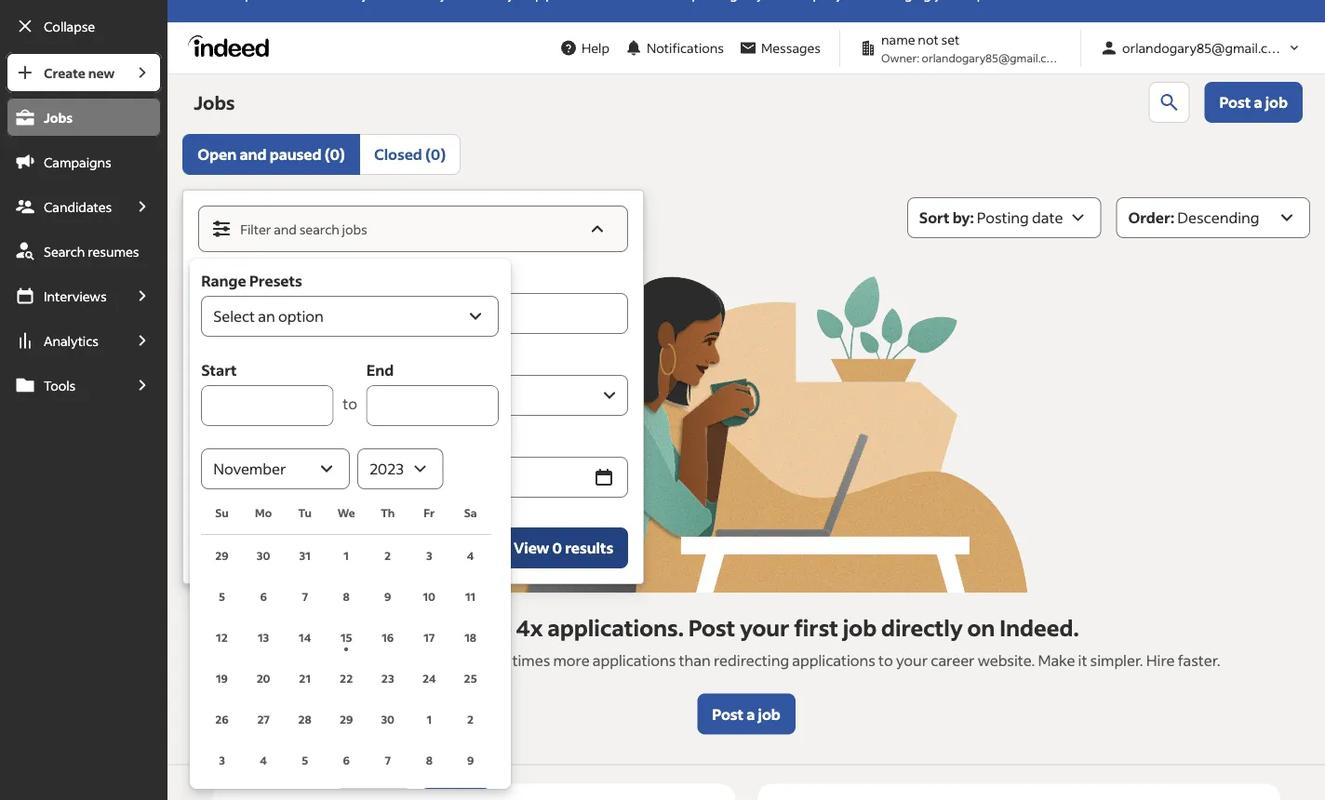Task type: vqa. For each thing, say whether or not it's contained in the screenshot.
"401(k) matching (28%)"
no



Task type: locate. For each thing, give the bounding box(es) containing it.
2 down 'th'
[[384, 548, 391, 563]]

0 horizontal spatial applications
[[593, 650, 676, 669]]

19 button
[[201, 658, 243, 699]]

1 vertical spatial 3 button
[[201, 740, 243, 781]]

6
[[260, 589, 267, 604], [343, 753, 350, 767]]

1 button down "24"
[[409, 699, 450, 740]]

0 horizontal spatial 4
[[260, 753, 267, 767]]

date
[[1032, 208, 1063, 227]]

1 horizontal spatial applications
[[792, 650, 876, 669]]

7 button up 14
[[284, 576, 326, 617]]

0 vertical spatial 4
[[467, 548, 474, 563]]

post inside post a job link
[[1220, 93, 1251, 112]]

0 vertical spatial a
[[1254, 93, 1263, 112]]

11 button
[[450, 576, 491, 617]]

22 button
[[326, 658, 367, 699]]

2 button down 'th'
[[367, 535, 409, 576]]

up down 11
[[457, 613, 484, 642]]

1 vertical spatial 9
[[467, 753, 474, 767]]

a down redirecting
[[747, 704, 755, 723]]

1 vertical spatial post
[[688, 613, 736, 642]]

6 button up 13
[[243, 576, 284, 617]]

9 up 16 on the bottom
[[384, 589, 391, 604]]

26 button
[[201, 699, 243, 740]]

0 horizontal spatial (0)
[[325, 145, 345, 164]]

8 button down the '24' button
[[409, 740, 450, 781]]

25 button
[[450, 658, 491, 699]]

1 horizontal spatial 30
[[381, 712, 395, 726]]

jobs down create new link
[[44, 109, 73, 126]]

menu bar containing create new
[[0, 52, 168, 800]]

1 horizontal spatial 7
[[385, 753, 391, 767]]

date
[[198, 432, 232, 451]]

jobs up open
[[194, 90, 235, 114]]

End field
[[366, 385, 499, 426]]

1 horizontal spatial 1 button
[[409, 699, 450, 740]]

1 vertical spatial and
[[274, 221, 297, 238]]

9 down 25 button
[[467, 753, 474, 767]]

range
[[201, 271, 246, 290]]

3 button down 26
[[201, 740, 243, 781]]

job
[[1266, 93, 1288, 112], [843, 613, 877, 642], [758, 704, 781, 723]]

and right open
[[240, 145, 267, 164]]

0 vertical spatial 3 button
[[409, 535, 450, 576]]

1 horizontal spatial 9 button
[[450, 740, 491, 781]]

job down redirecting
[[758, 704, 781, 723]]

(0) right closed
[[425, 145, 446, 164]]

27 button
[[243, 699, 284, 740]]

candidates
[[44, 198, 112, 215]]

2 (0) from the left
[[425, 145, 446, 164]]

up
[[457, 613, 484, 642], [441, 650, 459, 669]]

mo
[[255, 506, 272, 520]]

2 vertical spatial job
[[758, 704, 781, 723]]

1 vertical spatial 6
[[343, 753, 350, 767]]

1 horizontal spatial 1
[[427, 712, 432, 726]]

simpler.
[[1090, 650, 1143, 669]]

1 vertical spatial 29
[[340, 712, 353, 726]]

1 vertical spatial 6 button
[[326, 740, 367, 781]]

0 horizontal spatial 2
[[384, 548, 391, 563]]

2
[[384, 548, 391, 563], [467, 712, 474, 726]]

1 vertical spatial 2
[[467, 712, 474, 726]]

filter
[[240, 221, 271, 238]]

19
[[216, 671, 228, 685]]

jobs inside jobs link
[[44, 109, 73, 126]]

0 vertical spatial 29
[[215, 548, 229, 563]]

name
[[881, 31, 915, 48]]

job down orlandogary85@gmail.com popup button
[[1266, 93, 1288, 112]]

0 vertical spatial up
[[457, 613, 484, 642]]

0 horizontal spatial 8 button
[[326, 576, 367, 617]]

and for paused
[[240, 145, 267, 164]]

0 vertical spatial 5 button
[[201, 576, 243, 617]]

0 vertical spatial your
[[740, 613, 790, 642]]

1 horizontal spatial 4 button
[[450, 535, 491, 576]]

1 horizontal spatial 30 button
[[367, 699, 409, 740]]

6 button down 22 button
[[326, 740, 367, 781]]

a inside post a job link
[[1254, 93, 1263, 112]]

21 button
[[284, 658, 326, 699]]

8 up 15
[[343, 589, 350, 604]]

2 down 25 button
[[467, 712, 474, 726]]

candidates link
[[6, 186, 123, 227]]

Date posted field
[[198, 457, 587, 498]]

collapse button
[[6, 6, 162, 47]]

9 for bottommost 9 button
[[467, 753, 474, 767]]

1 vertical spatial job
[[843, 613, 877, 642]]

collapse
[[44, 18, 95, 34]]

3 down 26 button
[[219, 753, 225, 767]]

5 down 28 button
[[302, 753, 308, 767]]

5 up 12
[[219, 589, 225, 604]]

8 button
[[326, 576, 367, 617], [409, 740, 450, 781]]

1 vertical spatial your
[[896, 650, 928, 669]]

0 horizontal spatial a
[[747, 704, 755, 723]]

1 vertical spatial a
[[747, 704, 755, 723]]

0 vertical spatial 30 button
[[243, 535, 284, 576]]

post inside the get up to 4x applications. post your first job directly on indeed. indeed apply brings you up to four times more applications than redirecting applications to your career website. make it simpler. hire faster.
[[688, 613, 736, 642]]

3 for the right 3 button
[[426, 548, 432, 563]]

orlandogary85@gmail.com down set
[[922, 50, 1063, 65]]

2 vertical spatial post
[[712, 704, 744, 723]]

applications down applications.
[[593, 650, 676, 669]]

0 horizontal spatial post a job
[[712, 704, 781, 723]]

post a job down redirecting
[[712, 704, 781, 723]]

applications down first
[[792, 650, 876, 669]]

1 vertical spatial post a job
[[712, 704, 781, 723]]

hire
[[1146, 650, 1175, 669]]

to left end 'field'
[[343, 394, 357, 413]]

26
[[215, 712, 229, 726]]

a down orlandogary85@gmail.com popup button
[[1254, 93, 1263, 112]]

0 vertical spatial 6
[[260, 589, 267, 604]]

7
[[302, 589, 308, 604], [385, 753, 391, 767]]

end
[[366, 361, 394, 380]]

0 vertical spatial 3
[[426, 548, 432, 563]]

1 horizontal spatial a
[[1254, 93, 1263, 112]]

9 button
[[367, 576, 409, 617], [450, 740, 491, 781]]

1 horizontal spatial (0)
[[425, 145, 446, 164]]

post up than
[[688, 613, 736, 642]]

range presets
[[201, 271, 302, 290]]

6 down 22 button
[[343, 753, 350, 767]]

29 button down 22
[[326, 699, 367, 740]]

jobs
[[342, 221, 367, 238]]

5 for the left 5 button
[[219, 589, 225, 604]]

interviews link
[[6, 275, 123, 316]]

23 button
[[367, 658, 409, 699]]

1 horizontal spatial post a job
[[1220, 93, 1288, 112]]

your up redirecting
[[740, 613, 790, 642]]

post a job inside post a job button
[[712, 704, 781, 723]]

5 button
[[201, 576, 243, 617], [284, 740, 326, 781]]

4 up 11
[[467, 548, 474, 563]]

9 button up 16 on the bottom
[[367, 576, 409, 617]]

1 horizontal spatial job
[[843, 613, 877, 642]]

3 button up 10 at the left bottom
[[409, 535, 450, 576]]

2 horizontal spatial job
[[1266, 93, 1288, 112]]

4 button up 11
[[450, 535, 491, 576]]

to
[[343, 394, 357, 413], [489, 613, 512, 642], [462, 650, 477, 669], [879, 650, 893, 669]]

1 vertical spatial 2 button
[[450, 699, 491, 740]]

1 horizontal spatial 5 button
[[284, 740, 326, 781]]

17
[[424, 630, 435, 645]]

view
[[514, 538, 549, 558]]

8 down the '24' button
[[426, 753, 433, 767]]

7 down 31 button
[[302, 589, 308, 604]]

0 vertical spatial 29 button
[[201, 535, 243, 576]]

1 horizontal spatial 7 button
[[367, 740, 409, 781]]

1 vertical spatial 8
[[426, 753, 433, 767]]

four
[[480, 650, 509, 669]]

grid containing su
[[201, 490, 491, 781]]

1 vertical spatial 30
[[381, 712, 395, 726]]

0 vertical spatial 2
[[384, 548, 391, 563]]

4 button down 27
[[243, 740, 284, 781]]

directly
[[881, 613, 963, 642]]

1 (0) from the left
[[325, 145, 345, 164]]

open and paused (0)
[[198, 145, 345, 164]]

name not set owner: orlandogary85@gmail.com
[[881, 31, 1063, 65]]

0 horizontal spatial 7
[[302, 589, 308, 604]]

website.
[[978, 650, 1035, 669]]

indeed.
[[1000, 613, 1079, 642]]

and right filter
[[274, 221, 297, 238]]

6 up 13
[[260, 589, 267, 604]]

0 vertical spatial 9 button
[[367, 576, 409, 617]]

create new link
[[6, 52, 123, 93]]

grid
[[201, 490, 491, 781]]

0 horizontal spatial 30 button
[[243, 535, 284, 576]]

0 horizontal spatial 1
[[344, 548, 349, 563]]

6 for rightmost 6 button
[[343, 753, 350, 767]]

0 vertical spatial post a job
[[1220, 93, 1288, 112]]

0 horizontal spatial 3
[[219, 753, 225, 767]]

filter and search jobs element
[[199, 207, 627, 251]]

8 button up 15
[[326, 576, 367, 617]]

0 vertical spatial 30
[[257, 548, 270, 563]]

fr
[[424, 506, 435, 520]]

4x
[[516, 613, 543, 642]]

0 horizontal spatial 30
[[257, 548, 270, 563]]

5
[[219, 589, 225, 604], [302, 753, 308, 767]]

post down orlandogary85@gmail.com popup button
[[1220, 93, 1251, 112]]

your down directly
[[896, 650, 928, 669]]

1 horizontal spatial 3
[[426, 548, 432, 563]]

1
[[344, 548, 349, 563], [427, 712, 432, 726]]

30 right set
[[257, 548, 270, 563]]

1 right 31
[[344, 548, 349, 563]]

0 vertical spatial job
[[1266, 93, 1288, 112]]

Start field
[[201, 385, 334, 426]]

29 button down the su
[[201, 535, 243, 576]]

(0) right paused
[[325, 145, 345, 164]]

menu bar
[[0, 52, 168, 800]]

0 horizontal spatial 9 button
[[367, 576, 409, 617]]

5 button down the 28
[[284, 740, 326, 781]]

and for search
[[274, 221, 297, 238]]

8
[[343, 589, 350, 604], [426, 753, 433, 767]]

29 left set
[[215, 548, 229, 563]]

0 horizontal spatial 4 button
[[243, 740, 284, 781]]

4 down 27 "button"
[[260, 753, 267, 767]]

search candidates image
[[1158, 91, 1181, 114]]

(0)
[[325, 145, 345, 164], [425, 145, 446, 164]]

1 horizontal spatial 5
[[302, 753, 308, 767]]

1 horizontal spatial 9
[[467, 753, 474, 767]]

1 horizontal spatial 4
[[467, 548, 474, 563]]

30 down 23 button
[[381, 712, 395, 726]]

9 button down 25 button
[[450, 740, 491, 781]]

30
[[257, 548, 270, 563], [381, 712, 395, 726]]

1 horizontal spatial 29
[[340, 712, 353, 726]]

choose a date image
[[593, 466, 615, 489]]

1 horizontal spatial your
[[896, 650, 928, 669]]

0 vertical spatial 1 button
[[326, 535, 367, 576]]

analytics link
[[6, 320, 123, 361]]

jobs
[[194, 90, 235, 114], [44, 109, 73, 126]]

post a job inside post a job link
[[1220, 93, 1288, 112]]

1 vertical spatial 5
[[302, 753, 308, 767]]

apply
[[323, 650, 363, 669]]

28
[[298, 712, 312, 726]]

1 horizontal spatial 6
[[343, 753, 350, 767]]

7 down 23 button
[[385, 753, 391, 767]]

0 vertical spatial 9
[[384, 589, 391, 604]]

orlandogary85@gmail.com up "search candidates" image
[[1122, 40, 1287, 56]]

None checkbox
[[198, 537, 221, 559]]

1 horizontal spatial 29 button
[[326, 699, 367, 740]]

0 vertical spatial post
[[1220, 93, 1251, 112]]

set
[[941, 31, 960, 48]]

0 vertical spatial and
[[240, 145, 267, 164]]

16 button
[[367, 617, 409, 658]]

search
[[44, 243, 85, 260]]

search
[[299, 221, 340, 238]]

13 button
[[243, 617, 284, 658]]

31 button
[[284, 535, 326, 576]]

filter and search jobs
[[240, 221, 367, 238]]

job inside post a job button
[[758, 704, 781, 723]]

1 horizontal spatial orlandogary85@gmail.com
[[1122, 40, 1287, 56]]

24 button
[[409, 658, 450, 699]]

29 down 22 button
[[340, 712, 353, 726]]

0 vertical spatial 8 button
[[326, 576, 367, 617]]

help
[[582, 40, 610, 56]]

indeed
[[272, 650, 320, 669]]

4 button
[[450, 535, 491, 576], [243, 740, 284, 781]]

0 vertical spatial 6 button
[[243, 576, 284, 617]]

0 horizontal spatial 1 button
[[326, 535, 367, 576]]

0 horizontal spatial 6
[[260, 589, 267, 604]]

and inside the filter and search jobs element
[[274, 221, 297, 238]]

1 vertical spatial 5 button
[[284, 740, 326, 781]]

up right you
[[441, 650, 459, 669]]

3 up 10 at the left bottom
[[426, 548, 432, 563]]

1 button right 31
[[326, 535, 367, 576]]

2 for right 2 button
[[467, 712, 474, 726]]

collapse advanced search image
[[587, 218, 609, 240]]

1 vertical spatial 1
[[427, 712, 432, 726]]

1 down the '24' button
[[427, 712, 432, 726]]

2 button down 25
[[450, 699, 491, 740]]

post down redirecting
[[712, 704, 744, 723]]

1 for left 1 button
[[344, 548, 349, 563]]

job inside post a job link
[[1266, 93, 1288, 112]]

job right first
[[843, 613, 877, 642]]

7 button down 23 button
[[367, 740, 409, 781]]

15
[[341, 630, 352, 645]]

post a job down orlandogary85@gmail.com popup button
[[1220, 93, 1288, 112]]

0 horizontal spatial 2 button
[[367, 535, 409, 576]]

12
[[216, 630, 228, 645]]

7 button
[[284, 576, 326, 617], [367, 740, 409, 781]]

0 vertical spatial 4 button
[[450, 535, 491, 576]]

job inside the get up to 4x applications. post your first job directly on indeed. indeed apply brings you up to four times more applications than redirecting applications to your career website. make it simpler. hire faster.
[[843, 613, 877, 642]]

14 button
[[284, 617, 326, 658]]

0 horizontal spatial 5
[[219, 589, 225, 604]]

5 button up 12
[[201, 576, 243, 617]]



Task type: describe. For each thing, give the bounding box(es) containing it.
Location field
[[206, 383, 591, 409]]

0 horizontal spatial 29 button
[[201, 535, 243, 576]]

sa
[[464, 506, 477, 520]]

search resumes
[[44, 243, 139, 260]]

1 applications from the left
[[593, 650, 676, 669]]

0 horizontal spatial 6 button
[[243, 576, 284, 617]]

tools
[[44, 377, 76, 394]]

20 button
[[243, 658, 284, 699]]

1 vertical spatial 9 button
[[450, 740, 491, 781]]

name not set owner: orlandogary85@gmail.com element
[[852, 30, 1069, 66]]

to left 4x
[[489, 613, 512, 642]]

18
[[465, 630, 477, 645]]

1 for bottommost 1 button
[[427, 712, 432, 726]]

1 vertical spatial 7
[[385, 753, 391, 767]]

29 for the left 29 "button"
[[215, 548, 229, 563]]

1 horizontal spatial 3 button
[[409, 535, 450, 576]]

location
[[198, 350, 261, 369]]

2 applications from the left
[[792, 650, 876, 669]]

0 horizontal spatial your
[[740, 613, 790, 642]]

faster.
[[1178, 650, 1221, 669]]

30 for the left the 30 button
[[257, 548, 270, 563]]

get up to 4x applications. post your first job directly on indeed. indeed apply brings you up to four times more applications than redirecting applications to your career website. make it simpler. hire faster.
[[272, 613, 1221, 669]]

orlandogary85@gmail.com inside popup button
[[1122, 40, 1287, 56]]

28 button
[[284, 699, 326, 740]]

create new
[[44, 64, 115, 81]]

campaigns
[[44, 154, 111, 170]]

1 vertical spatial 29 button
[[326, 699, 367, 740]]

job
[[198, 269, 224, 288]]

27
[[257, 712, 270, 726]]

Job title text field
[[198, 293, 628, 334]]

more
[[553, 650, 590, 669]]

29 for the bottom 29 "button"
[[340, 712, 353, 726]]

title
[[227, 269, 256, 288]]

23
[[381, 671, 394, 685]]

jobs link
[[6, 97, 162, 138]]

order: descending
[[1128, 208, 1260, 227]]

1 horizontal spatial 8
[[426, 753, 433, 767]]

times
[[512, 650, 550, 669]]

post a job link
[[1205, 82, 1303, 123]]

expand image
[[599, 384, 621, 407]]

10 button
[[409, 576, 450, 617]]

th
[[381, 506, 395, 520]]

open
[[198, 145, 237, 164]]

2 for the topmost 2 button
[[384, 548, 391, 563]]

11
[[465, 589, 476, 604]]

to down directly
[[879, 650, 893, 669]]

new
[[88, 64, 115, 81]]

0 horizontal spatial 5 button
[[201, 576, 243, 617]]

orlandogary85@gmail.com inside name not set owner: orlandogary85@gmail.com
[[922, 50, 1063, 65]]

to up 25
[[462, 650, 477, 669]]

it
[[1078, 650, 1087, 669]]

15 button
[[326, 617, 367, 658]]

20
[[257, 671, 270, 685]]

10
[[423, 589, 436, 604]]

default
[[275, 538, 324, 558]]

1 horizontal spatial 6 button
[[326, 740, 367, 781]]

indeed home image
[[188, 35, 278, 57]]

31
[[299, 548, 311, 563]]

13
[[258, 630, 269, 645]]

0 horizontal spatial 3 button
[[201, 740, 243, 781]]

16
[[382, 630, 394, 645]]

1 vertical spatial 30 button
[[367, 699, 409, 740]]

1 vertical spatial 7 button
[[367, 740, 409, 781]]

1 vertical spatial 1 button
[[409, 699, 450, 740]]

redirecting
[[714, 650, 789, 669]]

career
[[931, 650, 975, 669]]

on
[[967, 613, 995, 642]]

search resumes link
[[6, 231, 162, 272]]

1 vertical spatial 4
[[260, 753, 267, 767]]

tu
[[298, 506, 312, 520]]

24
[[423, 671, 436, 685]]

6 for the left 6 button
[[260, 589, 267, 604]]

0 horizontal spatial 8
[[343, 589, 350, 604]]

resumes
[[88, 243, 139, 260]]

set
[[232, 538, 254, 558]]

0 vertical spatial 7 button
[[284, 576, 326, 617]]

notifications button
[[617, 27, 732, 68]]

view 0 results button
[[499, 528, 628, 569]]

first
[[794, 613, 839, 642]]

than
[[679, 650, 711, 669]]

descending
[[1178, 208, 1260, 227]]

presets
[[249, 271, 302, 290]]

posting
[[977, 208, 1029, 227]]

owner:
[[881, 50, 920, 65]]

job title
[[198, 269, 256, 288]]

a inside post a job button
[[747, 704, 755, 723]]

applications.
[[548, 613, 684, 642]]

by:
[[953, 208, 974, 227]]

we
[[338, 506, 355, 520]]

12 button
[[201, 617, 243, 658]]

interviews
[[44, 288, 107, 304]]

0 vertical spatial 2 button
[[367, 535, 409, 576]]

30 for bottom the 30 button
[[381, 712, 395, 726]]

as
[[257, 538, 272, 558]]

help button
[[552, 31, 617, 65]]

brings
[[366, 650, 410, 669]]

closed (0)
[[374, 145, 446, 164]]

get
[[414, 613, 452, 642]]

1 vertical spatial up
[[441, 650, 459, 669]]

results
[[565, 538, 614, 558]]

25
[[464, 671, 477, 685]]

9 for 9 button to the top
[[384, 589, 391, 604]]

campaigns link
[[6, 141, 162, 182]]

sort by: posting date
[[919, 208, 1063, 227]]

post inside post a job button
[[712, 704, 744, 723]]

3 for the left 3 button
[[219, 753, 225, 767]]

make
[[1038, 650, 1075, 669]]

1 horizontal spatial 2 button
[[450, 699, 491, 740]]

1 horizontal spatial jobs
[[194, 90, 235, 114]]

5 for 5 button to the bottom
[[302, 753, 308, 767]]

su
[[215, 506, 229, 520]]

paused
[[270, 145, 322, 164]]

messages link
[[732, 31, 828, 65]]

1 vertical spatial 4 button
[[243, 740, 284, 781]]

0 vertical spatial 7
[[302, 589, 308, 604]]

notifications
[[647, 40, 724, 56]]

1 horizontal spatial 8 button
[[409, 740, 450, 781]]

22
[[340, 671, 353, 685]]

posted
[[235, 432, 285, 451]]

you
[[413, 650, 438, 669]]

18 button
[[450, 617, 491, 658]]

orlandogary85@gmail.com button
[[1093, 31, 1310, 65]]



